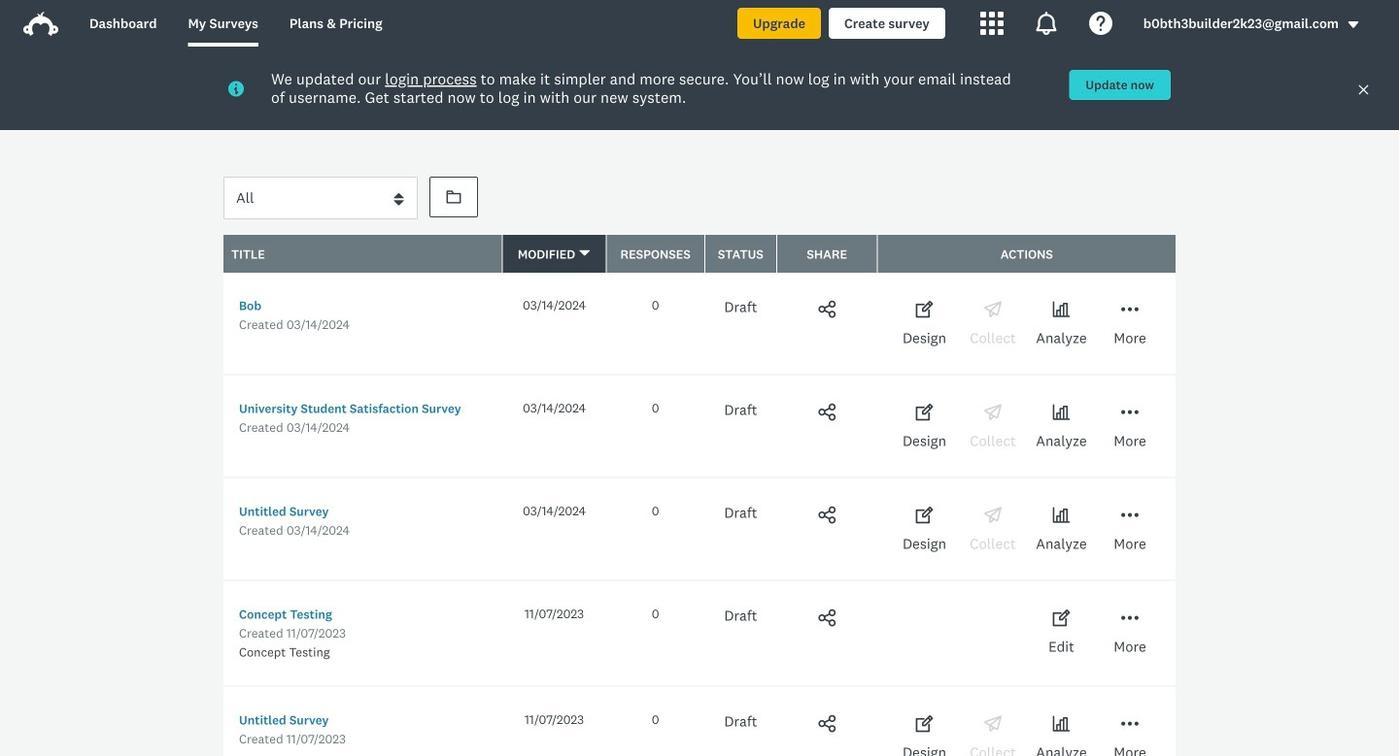 Task type: vqa. For each thing, say whether or not it's contained in the screenshot.
THE 'PRODUCTS ICON'
yes



Task type: locate. For each thing, give the bounding box(es) containing it.
x image
[[1357, 84, 1370, 96]]

dropdown arrow image
[[1347, 18, 1360, 32]]

products icon image
[[980, 12, 1004, 35], [1035, 12, 1058, 35]]

help icon image
[[1089, 12, 1112, 35]]

0 horizontal spatial products icon image
[[980, 12, 1004, 35]]

surveymonkey logo image
[[23, 12, 58, 36]]

1 products icon image from the left
[[980, 12, 1004, 35]]

1 horizontal spatial products icon image
[[1035, 12, 1058, 35]]



Task type: describe. For each thing, give the bounding box(es) containing it.
2 products icon image from the left
[[1035, 12, 1058, 35]]



